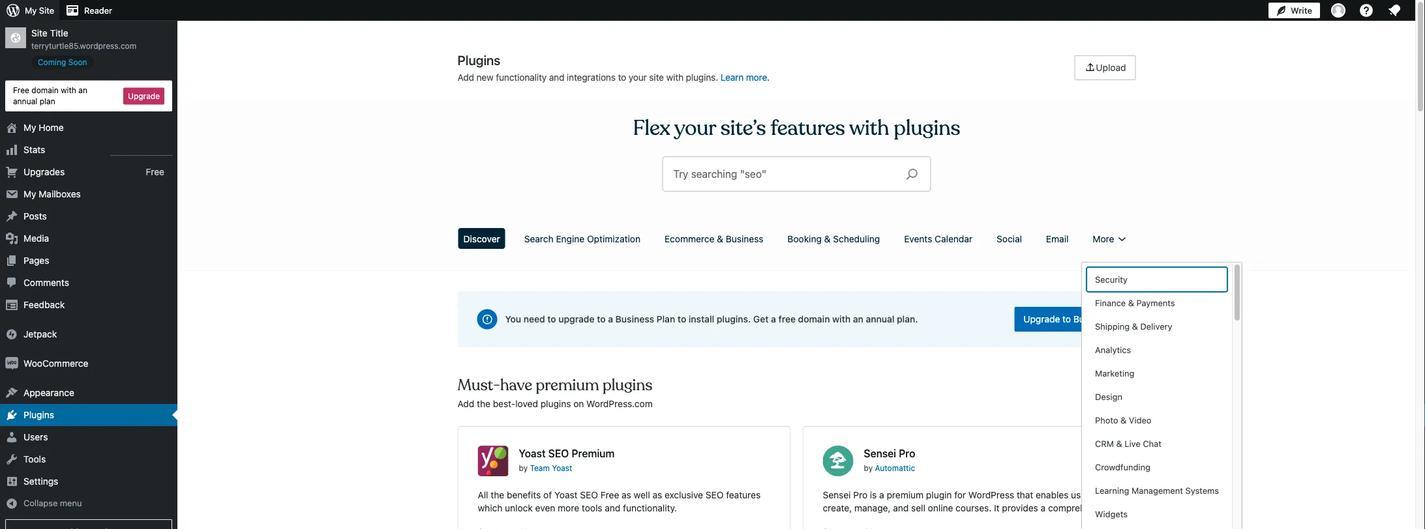 Task type: describe. For each thing, give the bounding box(es) containing it.
site title terryturtle85.wordpress.com
[[31, 28, 136, 50]]

with inside free domain with an annual plan
[[61, 86, 76, 95]]

plugins for plugins
[[23, 410, 54, 421]]

best-
[[493, 399, 516, 409]]

settings link
[[0, 471, 177, 493]]

even
[[535, 503, 556, 514]]

woocommerce link
[[0, 353, 177, 375]]

jetpack link
[[0, 324, 177, 346]]

sensei pro by automattic
[[864, 448, 916, 473]]

upgrade for upgrade to business
[[1024, 314, 1061, 325]]

my home link
[[0, 117, 177, 139]]

soon
[[68, 57, 87, 67]]

photo & video
[[1096, 416, 1152, 426]]

highest hourly views 0 image
[[110, 148, 172, 156]]

& for delivery
[[1133, 322, 1139, 332]]

free domain with an annual plan
[[13, 86, 87, 106]]

more button
[[1083, 223, 1141, 254]]

shipping & delivery button
[[1088, 315, 1227, 339]]

jetpack
[[23, 329, 57, 340]]

my mailboxes
[[23, 189, 81, 200]]

manage your notifications image
[[1387, 3, 1403, 18]]

to right need at the bottom left of the page
[[548, 314, 556, 325]]

my home
[[23, 122, 64, 133]]

1 horizontal spatial all
[[1126, 399, 1136, 409]]

comments
[[23, 278, 69, 288]]

to right upgrade
[[597, 314, 606, 325]]

pages link
[[0, 250, 177, 272]]

settings
[[23, 477, 58, 487]]

flex your site's features with plugins main content
[[453, 52, 1141, 530]]

your inside plugins add new functionality and integrations to your site with plugins. learn more .
[[629, 72, 647, 83]]

free for free
[[146, 167, 164, 177]]

events
[[904, 233, 933, 244]]

management
[[1132, 486, 1184, 496]]

design button
[[1088, 386, 1227, 409]]

pages
[[23, 256, 49, 266]]

terryturtle85.wordpress.com
[[31, 41, 136, 50]]

site inside site title terryturtle85.wordpress.com
[[31, 28, 47, 38]]

posts link
[[0, 206, 177, 228]]

site inside 'link'
[[39, 6, 54, 15]]

help image
[[1359, 3, 1375, 18]]

crm
[[1096, 439, 1114, 449]]

learning management systems button
[[1088, 480, 1227, 503]]

seo inside yoast seo premium by team yoast
[[549, 448, 569, 460]]

& for scheduling
[[825, 233, 831, 244]]

widgets button
[[1088, 503, 1227, 527]]

upgrade to business
[[1024, 314, 1112, 325]]

1 horizontal spatial seo
[[580, 490, 598, 501]]

finance & payments
[[1096, 299, 1176, 308]]

my profile image
[[1332, 3, 1346, 18]]

booking
[[788, 233, 822, 244]]

annual
[[866, 314, 895, 325]]

must-have premium plugins add the best-loved plugins on wordpress.com
[[458, 376, 653, 409]]

feedback link
[[0, 294, 177, 317]]

shipping & delivery
[[1096, 322, 1173, 332]]

systems
[[1186, 486, 1220, 496]]

& for live
[[1117, 439, 1123, 449]]

booking & scheduling button
[[777, 223, 891, 254]]

and inside plugins add new functionality and integrations to your site with plugins. learn more .
[[549, 72, 565, 83]]

write link
[[1269, 0, 1321, 21]]

learning management systems
[[1096, 486, 1220, 496]]

free inside all the benefits of yoast seo free as well as exclusive seo features which unlock even more tools and functionality.
[[601, 490, 619, 501]]

1 vertical spatial plugins
[[603, 376, 653, 395]]

flex
[[633, 115, 670, 142]]

coming
[[38, 57, 66, 67]]

plugins. for you
[[717, 314, 751, 325]]

group containing security
[[1088, 268, 1227, 530]]

get
[[754, 314, 769, 325]]

plugin icon image for sensei
[[823, 446, 854, 477]]

to right plan
[[678, 314, 687, 325]]

exclusive
[[665, 490, 703, 501]]

appearance link
[[0, 382, 177, 405]]

and inside all the benefits of yoast seo free as well as exclusive seo features which unlock even more tools and functionality.
[[605, 503, 621, 514]]

add inside plugins add new functionality and integrations to your site with plugins. learn more .
[[458, 72, 474, 83]]

1 vertical spatial business
[[616, 314, 654, 325]]

social button
[[987, 223, 1033, 254]]

delivery
[[1141, 322, 1173, 332]]

& for video
[[1121, 416, 1127, 426]]

tools link
[[0, 449, 177, 471]]

upgrade to business link
[[1015, 307, 1121, 332]]

upgrade
[[559, 314, 595, 325]]

more
[[558, 503, 580, 514]]

plan.
[[897, 314, 918, 325]]

crm & live chat
[[1096, 439, 1162, 449]]

upgrade for upgrade
[[128, 92, 160, 101]]

add inside must-have premium plugins add the best-loved plugins on wordpress.com
[[458, 399, 475, 409]]

users
[[23, 432, 48, 443]]

2 a from the left
[[771, 314, 776, 325]]

crowdfunding
[[1096, 463, 1151, 473]]

tools
[[582, 503, 603, 514]]

collapse menu link
[[0, 493, 177, 515]]

premium
[[572, 448, 615, 460]]

yoast seo premium by team yoast
[[519, 448, 615, 473]]

yoast inside all the benefits of yoast seo free as well as exclusive seo features which unlock even more tools and functionality.
[[555, 490, 578, 501]]

wordpress.com
[[587, 399, 653, 409]]

well
[[634, 490, 650, 501]]

have
[[500, 376, 532, 395]]

all the benefits of yoast seo free as well as exclusive seo features which unlock even more tools and functionality.
[[478, 490, 761, 514]]

security
[[1096, 275, 1128, 285]]

coming soon
[[38, 57, 87, 67]]

business inside button
[[726, 233, 764, 244]]

new
[[477, 72, 494, 83]]

0 vertical spatial yoast
[[519, 448, 546, 460]]

1 as from the left
[[622, 490, 632, 501]]

events calendar button
[[894, 223, 983, 254]]

with inside plugins add new functionality and integrations to your site with plugins. learn more .
[[667, 72, 684, 83]]

domain inside free domain with an annual plan
[[32, 86, 59, 95]]

my for my home
[[23, 122, 36, 133]]

crowdfunding button
[[1088, 456, 1227, 480]]

free
[[779, 314, 796, 325]]

the inside must-have premium plugins add the best-loved plugins on wordpress.com
[[477, 399, 491, 409]]

tools
[[23, 455, 46, 465]]

marketing button
[[1088, 362, 1227, 386]]

posts
[[23, 211, 47, 222]]

home
[[39, 122, 64, 133]]

features inside all the benefits of yoast seo free as well as exclusive seo features which unlock even more tools and functionality.
[[726, 490, 761, 501]]

browse
[[1092, 399, 1123, 409]]

media
[[23, 233, 49, 244]]

learn more link
[[721, 72, 767, 83]]

collapse menu
[[23, 499, 82, 509]]



Task type: locate. For each thing, give the bounding box(es) containing it.
and right tools
[[605, 503, 621, 514]]

free down "highest hourly views 0" image on the top of page
[[146, 167, 164, 177]]

0 horizontal spatial an
[[78, 86, 87, 95]]

group
[[1088, 268, 1227, 530]]

my inside 'link'
[[25, 6, 37, 15]]

analytics button
[[1088, 339, 1227, 362]]

0 horizontal spatial a
[[608, 314, 613, 325]]

img image
[[5, 328, 18, 341], [5, 358, 18, 371]]

1 horizontal spatial as
[[653, 490, 662, 501]]

yoast up team
[[519, 448, 546, 460]]

as
[[622, 490, 632, 501], [653, 490, 662, 501]]

all up which
[[478, 490, 488, 501]]

& right booking
[[825, 233, 831, 244]]

yoast right team
[[552, 464, 573, 473]]

the up which
[[491, 490, 505, 501]]

by
[[519, 464, 528, 473], [864, 464, 873, 473]]

plugin icon image left the sensei
[[823, 446, 854, 477]]

0 horizontal spatial seo
[[549, 448, 569, 460]]

1 vertical spatial the
[[491, 490, 505, 501]]

learning
[[1096, 486, 1130, 496]]

a right the get
[[771, 314, 776, 325]]

2 horizontal spatial free
[[601, 490, 619, 501]]

analytics
[[1096, 345, 1132, 355]]

your
[[629, 72, 647, 83], [675, 115, 716, 142]]

1 vertical spatial plugins.
[[717, 314, 751, 325]]

plugin icon image for yoast
[[478, 446, 509, 477]]

browse all link
[[1092, 397, 1136, 411]]

site left "title"
[[31, 28, 47, 38]]

1 vertical spatial all
[[478, 490, 488, 501]]

0 horizontal spatial features
[[726, 490, 761, 501]]

1 horizontal spatial upgrade
[[1024, 314, 1061, 325]]

must-
[[458, 376, 500, 395]]

0 horizontal spatial as
[[622, 490, 632, 501]]

the inside all the benefits of yoast seo free as well as exclusive seo features which unlock even more tools and functionality.
[[491, 490, 505, 501]]

& for business
[[717, 233, 724, 244]]

0 horizontal spatial all
[[478, 490, 488, 501]]

seo right 'exclusive'
[[706, 490, 724, 501]]

you
[[505, 314, 521, 325]]

2 vertical spatial free
[[601, 490, 619, 501]]

0 vertical spatial my
[[25, 6, 37, 15]]

img image left woocommerce
[[5, 358, 18, 371]]

free up tools
[[601, 490, 619, 501]]

free inside free domain with an annual plan
[[13, 86, 29, 95]]

img image inside jetpack link
[[5, 328, 18, 341]]

search
[[524, 233, 554, 244]]

2 vertical spatial my
[[23, 189, 36, 200]]

seo
[[549, 448, 569, 460], [580, 490, 598, 501], [706, 490, 724, 501]]

1 horizontal spatial plugins
[[603, 376, 653, 395]]

my up posts
[[23, 189, 36, 200]]

1 img image from the top
[[5, 328, 18, 341]]

plugins. left learn more
[[686, 72, 718, 83]]

an
[[78, 86, 87, 95], [853, 314, 864, 325]]

features right 'exclusive'
[[726, 490, 761, 501]]

free up 'annual plan'
[[13, 86, 29, 95]]

Search search field
[[674, 157, 896, 191]]

2 vertical spatial yoast
[[555, 490, 578, 501]]

as left well
[[622, 490, 632, 501]]

img image left jetpack
[[5, 328, 18, 341]]

menu
[[60, 499, 82, 509]]

2 vertical spatial plugins
[[541, 399, 571, 409]]

2 img image from the top
[[5, 358, 18, 371]]

ecommerce & business button
[[654, 223, 774, 254]]

an down soon
[[78, 86, 87, 95]]

1 vertical spatial site
[[31, 28, 47, 38]]

& inside button
[[1117, 439, 1123, 449]]

write
[[1291, 6, 1313, 15]]

domain right free
[[798, 314, 830, 325]]

0 vertical spatial site
[[39, 6, 54, 15]]

0 vertical spatial and
[[549, 72, 565, 83]]

1 horizontal spatial the
[[491, 490, 505, 501]]

0 vertical spatial an
[[78, 86, 87, 95]]

business right the ecommerce
[[726, 233, 764, 244]]

0 horizontal spatial upgrade
[[128, 92, 160, 101]]

comments link
[[0, 272, 177, 294]]

your right flex
[[675, 115, 716, 142]]

1 vertical spatial my
[[23, 122, 36, 133]]

seo up tools
[[580, 490, 598, 501]]

1 vertical spatial img image
[[5, 358, 18, 371]]

& right the finance
[[1129, 299, 1135, 308]]

of
[[544, 490, 552, 501]]

marketing
[[1096, 369, 1135, 379]]

unlock
[[505, 503, 533, 514]]

0 horizontal spatial free
[[13, 86, 29, 95]]

upgrade button
[[123, 88, 164, 105]]

0 vertical spatial upgrade
[[128, 92, 160, 101]]

& left video
[[1121, 416, 1127, 426]]

0 vertical spatial domain
[[32, 86, 59, 95]]

plugins. inside plugins add new functionality and integrations to your site with plugins. learn more .
[[686, 72, 718, 83]]

0 vertical spatial your
[[629, 72, 647, 83]]

0 horizontal spatial plugin icon image
[[478, 446, 509, 477]]

1 horizontal spatial by
[[864, 464, 873, 473]]

1 horizontal spatial plugin icon image
[[823, 446, 854, 477]]

2 plugin icon image from the left
[[823, 446, 854, 477]]

& right the ecommerce
[[717, 233, 724, 244]]

1 horizontal spatial domain
[[798, 314, 830, 325]]

media link
[[0, 228, 177, 250]]

and left integrations on the top left of page
[[549, 72, 565, 83]]

collapse
[[23, 499, 58, 509]]

0 horizontal spatial your
[[629, 72, 647, 83]]

.
[[767, 72, 770, 83]]

pro
[[899, 448, 916, 460]]

1 horizontal spatial features
[[771, 115, 845, 142]]

1 horizontal spatial and
[[605, 503, 621, 514]]

time image
[[1419, 50, 1426, 62]]

engine
[[556, 233, 585, 244]]

1 vertical spatial domain
[[798, 314, 830, 325]]

upgrade
[[128, 92, 160, 101], [1024, 314, 1061, 325]]

1 horizontal spatial an
[[853, 314, 864, 325]]

a right upgrade
[[608, 314, 613, 325]]

0 vertical spatial plugins
[[894, 115, 961, 142]]

domain inside flex your site's features with plugins 'main content'
[[798, 314, 830, 325]]

2 by from the left
[[864, 464, 873, 473]]

photo
[[1096, 416, 1119, 426]]

seo up team
[[549, 448, 569, 460]]

crm & live chat button
[[1088, 433, 1227, 456]]

loved
[[516, 399, 538, 409]]

upgrade up "highest hourly views 0" image on the top of page
[[128, 92, 160, 101]]

learn more
[[721, 72, 767, 83]]

my left 'home'
[[23, 122, 36, 133]]

1 by from the left
[[519, 464, 528, 473]]

1 vertical spatial your
[[675, 115, 716, 142]]

a
[[608, 314, 613, 325], [771, 314, 776, 325]]

0 vertical spatial business
[[726, 233, 764, 244]]

0 horizontal spatial the
[[477, 399, 491, 409]]

by inside sensei pro by automattic
[[864, 464, 873, 473]]

add down must-
[[458, 399, 475, 409]]

plugins up wordpress.com
[[603, 376, 653, 395]]

discover
[[464, 233, 500, 244]]

site
[[649, 72, 664, 83]]

2 horizontal spatial seo
[[706, 490, 724, 501]]

1 add from the top
[[458, 72, 474, 83]]

plugins. left the get
[[717, 314, 751, 325]]

free for free domain with an annual plan
[[13, 86, 29, 95]]

0 horizontal spatial by
[[519, 464, 528, 473]]

my site
[[25, 6, 54, 15]]

1 horizontal spatial plugins
[[458, 52, 501, 68]]

1 vertical spatial free
[[146, 167, 164, 177]]

plugins for plugins add new functionality and integrations to your site with plugins. learn more .
[[458, 52, 501, 68]]

0 vertical spatial free
[[13, 86, 29, 95]]

my
[[25, 6, 37, 15], [23, 122, 36, 133], [23, 189, 36, 200]]

booking & scheduling
[[788, 233, 880, 244]]

0 vertical spatial plugins
[[458, 52, 501, 68]]

my for my mailboxes
[[23, 189, 36, 200]]

plugins up new
[[458, 52, 501, 68]]

& left delivery
[[1133, 322, 1139, 332]]

0 vertical spatial plugins.
[[686, 72, 718, 83]]

0 vertical spatial features
[[771, 115, 845, 142]]

the
[[477, 399, 491, 409], [491, 490, 505, 501]]

feedback
[[23, 300, 65, 311]]

1 horizontal spatial a
[[771, 314, 776, 325]]

0 vertical spatial img image
[[5, 328, 18, 341]]

business
[[726, 233, 764, 244], [616, 314, 654, 325]]

none search field inside flex your site's features with plugins 'main content'
[[663, 157, 931, 191]]

all up photo & video
[[1126, 399, 1136, 409]]

stats
[[23, 145, 45, 155]]

1 vertical spatial add
[[458, 399, 475, 409]]

img image inside woocommerce link
[[5, 358, 18, 371]]

0 horizontal spatial plugins
[[541, 399, 571, 409]]

my left reader "link"
[[25, 6, 37, 15]]

upgrade inside flex your site's features with plugins 'main content'
[[1024, 314, 1061, 325]]

0 horizontal spatial and
[[549, 72, 565, 83]]

an inside flex your site's features with plugins 'main content'
[[853, 314, 864, 325]]

my inside "link"
[[23, 122, 36, 133]]

scheduling
[[833, 233, 880, 244]]

your left site
[[629, 72, 647, 83]]

features up search "search field"
[[771, 115, 845, 142]]

by inside yoast seo premium by team yoast
[[519, 464, 528, 473]]

my mailboxes link
[[0, 183, 177, 206]]

functionality
[[496, 72, 547, 83]]

0 horizontal spatial plugins
[[23, 410, 54, 421]]

& for payments
[[1129, 299, 1135, 308]]

functionality.
[[623, 503, 677, 514]]

site
[[39, 6, 54, 15], [31, 28, 47, 38]]

plugins. for plugins
[[686, 72, 718, 83]]

to inside plugins add new functionality and integrations to your site with plugins. learn more .
[[618, 72, 626, 83]]

0 vertical spatial add
[[458, 72, 474, 83]]

by down the sensei
[[864, 464, 873, 473]]

1 vertical spatial plugins
[[23, 410, 54, 421]]

0 vertical spatial all
[[1126, 399, 1136, 409]]

yoast up more
[[555, 490, 578, 501]]

1 vertical spatial and
[[605, 503, 621, 514]]

all inside all the benefits of yoast seo free as well as exclusive seo features which unlock even more tools and functionality.
[[478, 490, 488, 501]]

upgrade left "to business"
[[1024, 314, 1061, 325]]

mailboxes
[[39, 189, 81, 200]]

search engine optimization
[[524, 233, 641, 244]]

domain up 'annual plan'
[[32, 86, 59, 95]]

browse all
[[1092, 399, 1136, 409]]

&
[[717, 233, 724, 244], [825, 233, 831, 244], [1129, 299, 1135, 308], [1133, 322, 1139, 332], [1121, 416, 1127, 426], [1117, 439, 1123, 449]]

plugin icon image
[[478, 446, 509, 477], [823, 446, 854, 477]]

install
[[689, 314, 715, 325]]

& inside button
[[717, 233, 724, 244]]

you need to upgrade to a business plan to install plugins. get a free domain with an annual plan.
[[505, 314, 918, 325]]

free
[[13, 86, 29, 95], [146, 167, 164, 177], [601, 490, 619, 501]]

& left live
[[1117, 439, 1123, 449]]

my site link
[[0, 0, 59, 21]]

2 as from the left
[[653, 490, 662, 501]]

plugins down premium
[[541, 399, 571, 409]]

the down must-
[[477, 399, 491, 409]]

1 a from the left
[[608, 314, 613, 325]]

upgrades
[[23, 167, 65, 178]]

0 horizontal spatial business
[[616, 314, 654, 325]]

events calendar
[[904, 233, 973, 244]]

open search image
[[896, 165, 929, 183]]

1 vertical spatial an
[[853, 314, 864, 325]]

img image for woocommerce
[[5, 358, 18, 371]]

email button
[[1036, 223, 1080, 254]]

1 vertical spatial features
[[726, 490, 761, 501]]

sensei
[[864, 448, 897, 460]]

chat
[[1143, 439, 1162, 449]]

plugins up open search image
[[894, 115, 961, 142]]

business left plan
[[616, 314, 654, 325]]

2 horizontal spatial plugins
[[894, 115, 961, 142]]

ecommerce
[[665, 233, 715, 244]]

an left annual
[[853, 314, 864, 325]]

plugin icon image up the benefits
[[478, 446, 509, 477]]

reader
[[84, 6, 112, 15]]

1 vertical spatial upgrade
[[1024, 314, 1061, 325]]

site up "title"
[[39, 6, 54, 15]]

my for my site
[[25, 6, 37, 15]]

1 horizontal spatial free
[[146, 167, 164, 177]]

1 horizontal spatial business
[[726, 233, 764, 244]]

need
[[524, 314, 545, 325]]

1 plugin icon image from the left
[[478, 446, 509, 477]]

an inside free domain with an annual plan
[[78, 86, 87, 95]]

2 add from the top
[[458, 399, 475, 409]]

1 horizontal spatial your
[[675, 115, 716, 142]]

plugins up 'users'
[[23, 410, 54, 421]]

add left new
[[458, 72, 474, 83]]

0 horizontal spatial domain
[[32, 86, 59, 95]]

shipping
[[1096, 322, 1130, 332]]

plugins inside plugins add new functionality and integrations to your site with plugins. learn more .
[[458, 52, 501, 68]]

finance
[[1096, 299, 1126, 308]]

as up "functionality."
[[653, 490, 662, 501]]

upgrade inside button
[[128, 92, 160, 101]]

by left team
[[519, 464, 528, 473]]

1 vertical spatial yoast
[[552, 464, 573, 473]]

img image for jetpack
[[5, 328, 18, 341]]

None search field
[[663, 157, 931, 191]]

team
[[530, 464, 550, 473]]

to right integrations on the top left of page
[[618, 72, 626, 83]]

0 vertical spatial the
[[477, 399, 491, 409]]



Task type: vqa. For each thing, say whether or not it's contained in the screenshot.
Dismiss Domain Name Promotion image
no



